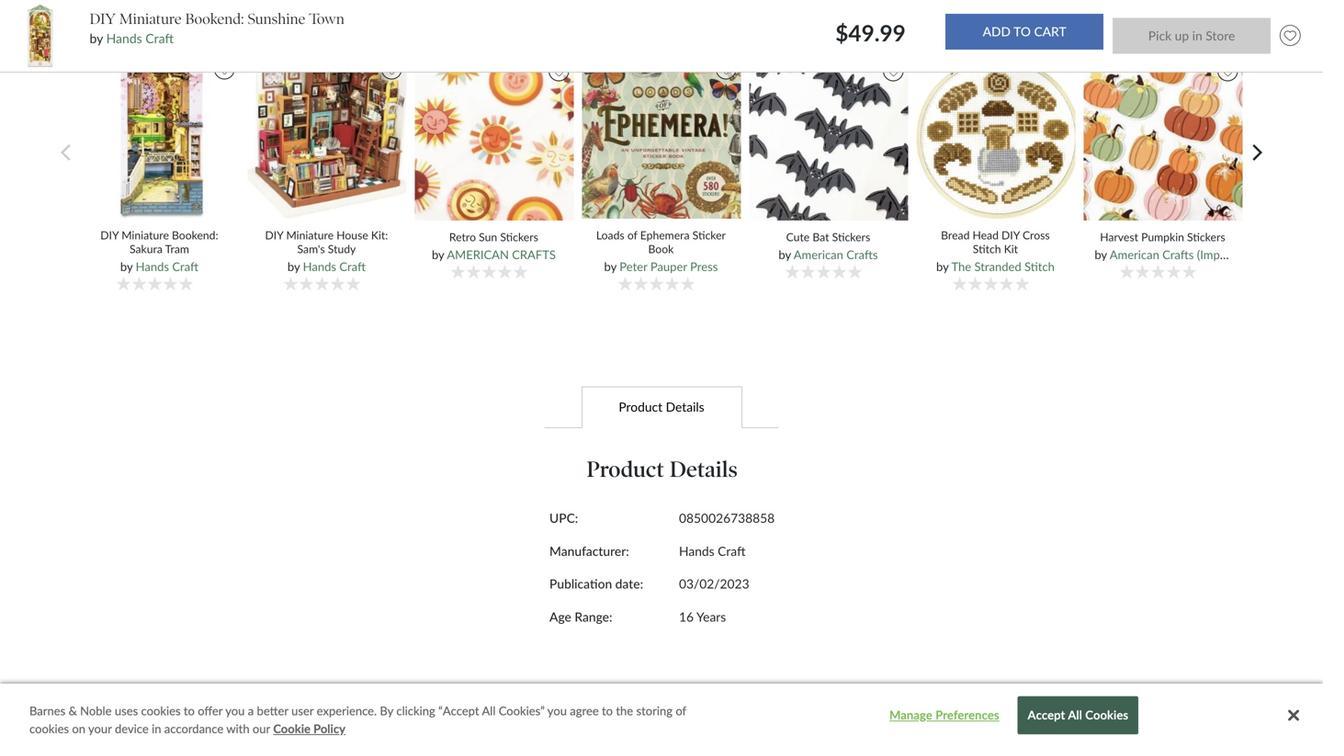 Task type: locate. For each thing, give the bounding box(es) containing it.
1 stickers from the left
[[500, 230, 538, 244]]

harvest pumpkin stickers by american crafts (import)
[[1095, 230, 1239, 262]]

0 vertical spatial product details
[[619, 399, 705, 414]]

diy for kit:
[[265, 228, 283, 242]]

manufacturer:
[[550, 543, 629, 559]]

american
[[794, 247, 844, 262], [1110, 247, 1160, 262]]

bookend: left sunshine
[[185, 10, 244, 28]]

cute bat stickers by american crafts
[[779, 230, 878, 262]]

1 horizontal spatial crafts
[[1163, 247, 1194, 262]]

by right diy miniature bookend: sunshine town "image"
[[90, 30, 103, 46]]

american for american crafts (import)
[[1110, 247, 1160, 262]]

all inside button
[[1068, 708, 1083, 723]]

bookend: for sakura
[[172, 228, 218, 242]]

hands right diy miniature bookend: sunshine town "image"
[[106, 30, 142, 46]]

to
[[184, 704, 195, 718], [602, 704, 613, 718]]

product
[[619, 399, 663, 414], [587, 456, 664, 483]]

of inside loads of ephemera sticker book by peter pauper press
[[628, 228, 637, 242]]

1 horizontal spatial of
[[676, 704, 686, 718]]

diy inside the diy miniature bookend: sakura tram by hands craft
[[100, 228, 119, 242]]

stickers
[[500, 230, 538, 244], [832, 230, 871, 244], [1187, 230, 1226, 244]]

miniature for sunshine
[[119, 10, 182, 28]]

stickers for american crafts
[[832, 230, 871, 244]]

diy miniature house kit: sam's study image
[[247, 54, 412, 219]]

agree
[[570, 704, 599, 718]]

hands craft link for by
[[303, 259, 366, 274]]

hands up 03/02/2023
[[679, 543, 715, 559]]

0 horizontal spatial crafts
[[847, 247, 878, 262]]

by down sam's
[[288, 259, 300, 274]]

stickers up crafts
[[500, 230, 538, 244]]

miniature inside the diy miniature bookend: sakura tram by hands craft
[[122, 228, 169, 242]]

stitch down cross
[[1025, 259, 1055, 274]]

3 stickers from the left
[[1187, 230, 1226, 244]]

accept
[[1028, 708, 1066, 723]]

stickers up (import)
[[1187, 230, 1226, 244]]

0 vertical spatial of
[[628, 228, 637, 242]]

book
[[648, 242, 674, 256]]

experience.
[[317, 704, 377, 718]]

2 crafts from the left
[[1163, 247, 1194, 262]]

cookie policy
[[273, 721, 346, 736]]

1 vertical spatial of
[[676, 704, 686, 718]]

0 horizontal spatial american
[[794, 247, 844, 262]]

harvest pumpkin stickers link
[[1095, 230, 1231, 244]]

stickers inside retro sun stickers by american crafts
[[500, 230, 538, 244]]

kit
[[1004, 242, 1018, 256]]

american inside "harvest pumpkin stickers by american crafts (import)"
[[1110, 247, 1160, 262]]

cookies
[[1086, 708, 1129, 723]]

bookend: for sunshine
[[185, 10, 244, 28]]

1 horizontal spatial stickers
[[832, 230, 871, 244]]

study
[[328, 242, 356, 256]]

by down sakura
[[120, 259, 133, 274]]

cute bat stickers image
[[748, 56, 914, 221]]

crafts down cute bat stickers link
[[847, 247, 878, 262]]

kit:
[[371, 228, 388, 242]]

bookend: inside diy miniature bookend: sunshine town by hands craft
[[185, 10, 244, 28]]

craft inside diy miniature bookend: sunshine town by hands craft
[[145, 30, 174, 46]]

all inside barnes & noble uses cookies to offer you a better user experience. by clicking "accept all cookies" you agree to the storing of cookies on your device in accordance with our
[[482, 704, 496, 718]]

crafts inside "cute bat stickers by american crafts"
[[847, 247, 878, 262]]

product details inside tab panel
[[587, 456, 738, 483]]

american inside "cute bat stickers by american crafts"
[[794, 247, 844, 262]]

None submit
[[946, 14, 1104, 50], [1113, 18, 1271, 54], [946, 14, 1104, 50], [1113, 18, 1271, 54]]

you left agree
[[548, 704, 567, 718]]

miniature
[[119, 10, 182, 28], [122, 228, 169, 242], [286, 228, 334, 242]]

product details
[[619, 399, 705, 414], [587, 456, 738, 483]]

1 american from the left
[[794, 247, 844, 262]]

retro sun stickers by american crafts
[[432, 230, 556, 262]]

bread head diy cross stitch kit link
[[928, 228, 1064, 256]]

1 horizontal spatial all
[[1068, 708, 1083, 723]]

diy inside diy miniature house kit: sam's study by hands craft
[[265, 228, 283, 242]]

loads of ephemera sticker book image
[[581, 54, 747, 219]]

1 vertical spatial details
[[670, 456, 738, 483]]

0 horizontal spatial to
[[184, 704, 195, 718]]

to left the the
[[602, 704, 613, 718]]

cookies down barnes
[[29, 721, 69, 736]]

loads of ephemera sticker book by peter pauper press
[[596, 228, 726, 274]]

by left the "the"
[[937, 259, 949, 274]]

0 horizontal spatial all
[[482, 704, 496, 718]]

by left peter
[[604, 259, 617, 274]]

0 horizontal spatial cookies
[[29, 721, 69, 736]]

bread
[[941, 228, 970, 242]]

stitch
[[973, 242, 1001, 256], [1025, 259, 1055, 274]]

peter
[[620, 259, 647, 274]]

bread head diy cross stitch kit image
[[916, 45, 1081, 219]]

of
[[628, 228, 637, 242], [676, 704, 686, 718]]

0 horizontal spatial stickers
[[500, 230, 538, 244]]

by
[[90, 30, 103, 46], [432, 247, 444, 262], [779, 247, 791, 262], [1095, 247, 1107, 262], [120, 259, 133, 274], [288, 259, 300, 274], [604, 259, 617, 274], [937, 259, 949, 274]]

of right loads
[[628, 228, 637, 242]]

2 stickers from the left
[[832, 230, 871, 244]]

harvest
[[1100, 230, 1139, 244]]

all
[[482, 704, 496, 718], [1068, 708, 1083, 723]]

diy miniature bookend: sunshine town image
[[9, 4, 72, 67]]

by inside bread head diy cross stitch kit by the stranded stitch
[[937, 259, 949, 274]]

0 horizontal spatial you
[[225, 704, 245, 718]]

1 horizontal spatial to
[[602, 704, 613, 718]]

hands down sam's
[[303, 259, 336, 274]]

miniature inside diy miniature bookend: sunshine town by hands craft
[[119, 10, 182, 28]]

diy miniature house kit: sam's study element
[[247, 54, 414, 294]]

with
[[226, 721, 250, 736]]

crafts
[[847, 247, 878, 262], [1163, 247, 1194, 262]]

american down bat
[[794, 247, 844, 262]]

by inside loads of ephemera sticker book by peter pauper press
[[604, 259, 617, 274]]

diy inside diy miniature bookend: sunshine town by hands craft
[[90, 10, 116, 28]]

0 vertical spatial bookend:
[[185, 10, 244, 28]]

1 crafts from the left
[[847, 247, 878, 262]]

barnes & noble uses cookies to offer you a better user experience. by clicking "accept all cookies" you agree to the storing of cookies on your device in accordance with our
[[29, 704, 686, 736]]

better
[[257, 704, 288, 718]]

town
[[309, 10, 344, 28]]

cross
[[1023, 228, 1050, 242]]

by left the american
[[432, 247, 444, 262]]

manage preferences
[[890, 708, 1000, 723]]

crafts for american crafts
[[847, 247, 878, 262]]

miniature for kit:
[[286, 228, 334, 242]]

2 you from the left
[[548, 704, 567, 718]]

0 horizontal spatial of
[[628, 228, 637, 242]]

age
[[550, 609, 572, 624]]

1 horizontal spatial you
[[548, 704, 567, 718]]

16
[[679, 609, 694, 624]]

all right 'accept'
[[1068, 708, 1083, 723]]

1 vertical spatial bookend:
[[172, 228, 218, 242]]

by down cute
[[779, 247, 791, 262]]

cookie
[[273, 721, 311, 736]]

craft
[[145, 30, 174, 46], [172, 259, 199, 274], [339, 259, 366, 274], [718, 543, 746, 559]]

2 horizontal spatial stickers
[[1187, 230, 1226, 244]]

publication
[[550, 576, 612, 591]]

uses
[[115, 704, 138, 718]]

sticker
[[693, 228, 726, 242]]

harvest pumpkin stickers image
[[1083, 56, 1248, 221]]

craft inside "product details" tab panel
[[718, 543, 746, 559]]

hands inside diy miniature bookend: sunshine town by hands craft
[[106, 30, 142, 46]]

by inside the diy miniature bookend: sakura tram by hands craft
[[120, 259, 133, 274]]

0 vertical spatial details
[[666, 399, 705, 414]]

to up accordance
[[184, 704, 195, 718]]

accept all cookies
[[1028, 708, 1129, 723]]

diy miniature bookend: sakura tram by hands craft
[[100, 228, 218, 274]]

stickers inside "cute bat stickers by american crafts"
[[832, 230, 871, 244]]

related subjects
[[34, 693, 203, 720]]

by down harvest
[[1095, 247, 1107, 262]]

you left a
[[225, 704, 245, 718]]

crafts inside "harvest pumpkin stickers by american crafts (import)"
[[1163, 247, 1194, 262]]

stitch down head
[[973, 242, 1001, 256]]

details inside tab panel
[[670, 456, 738, 483]]

1 vertical spatial stitch
[[1025, 259, 1055, 274]]

american crafts (import) link
[[1110, 247, 1239, 262]]

user
[[291, 704, 314, 718]]

1 horizontal spatial cookies
[[141, 704, 181, 718]]

craft inside diy miniature house kit: sam's study by hands craft
[[339, 259, 366, 274]]

bread head diy cross stitch kit element
[[916, 45, 1083, 294]]

american for american crafts
[[794, 247, 844, 262]]

cookies up in
[[141, 704, 181, 718]]

0 horizontal spatial stitch
[[973, 242, 1001, 256]]

hands down sakura
[[136, 259, 169, 274]]

all right "accept
[[482, 704, 496, 718]]

of right storing
[[676, 704, 686, 718]]

crafts down harvest pumpkin stickers link on the top of page
[[1163, 247, 1194, 262]]

bookend:
[[185, 10, 244, 28], [172, 228, 218, 242]]

diy miniature bookend: sunshine town by hands craft
[[90, 10, 344, 46]]

bat
[[813, 230, 829, 244]]

1 vertical spatial cookies
[[29, 721, 69, 736]]

our
[[253, 721, 270, 736]]

1 horizontal spatial american
[[1110, 247, 1160, 262]]

miniature inside diy miniature house kit: sam's study by hands craft
[[286, 228, 334, 242]]

details
[[666, 399, 705, 414], [670, 456, 738, 483]]

bookend: up tram
[[172, 228, 218, 242]]

stickers inside "harvest pumpkin stickers by american crafts (import)"
[[1187, 230, 1226, 244]]

1 vertical spatial product
[[587, 456, 664, 483]]

accept all cookies button
[[1018, 696, 1139, 735]]

in
[[152, 721, 161, 736]]

2 to from the left
[[602, 704, 613, 718]]

american down harvest
[[1110, 247, 1160, 262]]

bookend: inside the diy miniature bookend: sakura tram by hands craft
[[172, 228, 218, 242]]

hands craft link
[[106, 30, 174, 46], [136, 259, 199, 274], [303, 259, 366, 274]]

years
[[697, 609, 726, 624]]

your
[[88, 721, 112, 736]]

the stranded stitch link
[[952, 259, 1055, 274]]

cookies
[[141, 704, 181, 718], [29, 721, 69, 736]]

1 vertical spatial product details
[[587, 456, 738, 483]]

stickers up american crafts link at the right top of page
[[832, 230, 871, 244]]

2 american from the left
[[1110, 247, 1160, 262]]

you
[[225, 704, 245, 718], [548, 704, 567, 718]]

miniature for sakura
[[122, 228, 169, 242]]

diy
[[90, 10, 116, 28], [100, 228, 119, 242], [265, 228, 283, 242], [1002, 228, 1020, 242]]



Task type: vqa. For each thing, say whether or not it's contained in the screenshot.
1st Add To Cart
no



Task type: describe. For each thing, give the bounding box(es) containing it.
by
[[380, 704, 393, 718]]

stickers for american crafts
[[500, 230, 538, 244]]

hands inside diy miniature house kit: sam's study by hands craft
[[303, 259, 336, 274]]

loads of ephemera sticker book link
[[593, 228, 729, 256]]

cute bat stickers element
[[748, 56, 916, 293]]

1 horizontal spatial stitch
[[1025, 259, 1055, 274]]

policy
[[313, 721, 346, 736]]

&
[[69, 704, 77, 718]]

publication date:
[[550, 576, 643, 591]]

loads
[[596, 228, 625, 242]]

noble
[[80, 704, 112, 718]]

stickers for american crafts (import)
[[1187, 230, 1226, 244]]

hands craft
[[679, 543, 746, 559]]

barnes
[[29, 704, 65, 718]]

preferences
[[936, 708, 1000, 723]]

diy miniature bookend: sakura tram image
[[79, 54, 245, 219]]

retro sun stickers element
[[414, 56, 581, 293]]

0 vertical spatial cookies
[[141, 704, 181, 718]]

"accept
[[438, 704, 479, 718]]

the
[[616, 704, 633, 718]]

the
[[952, 259, 972, 274]]

tram
[[165, 242, 189, 256]]

(import)
[[1197, 247, 1239, 262]]

american
[[447, 247, 509, 262]]

by inside diy miniature bookend: sunshine town by hands craft
[[90, 30, 103, 46]]

cookie policy link
[[273, 720, 346, 738]]

diy for sunshine
[[90, 10, 116, 28]]

subjects
[[118, 693, 203, 720]]

0 vertical spatial product
[[619, 399, 663, 414]]

range:
[[575, 609, 613, 624]]

hands inside "product details" tab panel
[[679, 543, 715, 559]]

by inside "cute bat stickers by american crafts"
[[779, 247, 791, 262]]

loads of ephemera sticker book element
[[581, 54, 748, 294]]

diy miniature house kit: sam's study link
[[259, 228, 395, 256]]

manage preferences button
[[887, 697, 1002, 734]]

16  years
[[679, 609, 726, 624]]

03/02/2023
[[679, 576, 750, 591]]

storing
[[636, 704, 673, 718]]

press
[[690, 259, 718, 274]]

ephemera
[[640, 228, 690, 242]]

manage
[[890, 708, 933, 723]]

accordance
[[164, 721, 224, 736]]

bread head diy cross stitch kit by the stranded stitch
[[937, 228, 1055, 274]]

pauper
[[651, 259, 687, 274]]

diy miniature house kit: sam's study by hands craft
[[265, 228, 388, 274]]

head
[[973, 228, 999, 242]]

hands inside the diy miniature bookend: sakura tram by hands craft
[[136, 259, 169, 274]]

crafts for american crafts (import)
[[1163, 247, 1194, 262]]

crafts
[[512, 247, 556, 262]]

related
[[34, 693, 112, 720]]

diy miniature bookend: sakura tram element
[[79, 54, 247, 294]]

by inside "harvest pumpkin stickers by american crafts (import)"
[[1095, 247, 1107, 262]]

offer
[[198, 704, 223, 718]]

age range:
[[550, 609, 613, 624]]

1 you from the left
[[225, 704, 245, 718]]

craft inside the diy miniature bookend: sakura tram by hands craft
[[172, 259, 199, 274]]

product inside tab panel
[[587, 456, 664, 483]]

$49.99
[[836, 19, 911, 46]]

date:
[[615, 576, 643, 591]]

cookies"
[[499, 704, 545, 718]]

by inside retro sun stickers by american crafts
[[432, 247, 444, 262]]

sun
[[479, 230, 497, 244]]

1 to from the left
[[184, 704, 195, 718]]

by inside diy miniature house kit: sam's study by hands craft
[[288, 259, 300, 274]]

house
[[337, 228, 368, 242]]

privacy alert dialog
[[0, 684, 1323, 747]]

sakura
[[130, 242, 163, 256]]

clicking
[[396, 704, 435, 718]]

sam's
[[297, 242, 325, 256]]

peter pauper press link
[[620, 259, 718, 274]]

product details tab panel
[[341, 428, 983, 669]]

device
[[115, 721, 149, 736]]

pumpkin
[[1142, 230, 1185, 244]]

retro
[[449, 230, 476, 244]]

harvest pumpkin stickers element
[[1083, 56, 1250, 293]]

american crafts link
[[447, 247, 556, 262]]

product details link
[[582, 386, 742, 428]]

add to wishlist image
[[1276, 21, 1306, 51]]

0850026738858
[[679, 511, 775, 526]]

retro sun stickers image
[[414, 56, 579, 221]]

0 vertical spatial stitch
[[973, 242, 1001, 256]]

diy miniature bookend: sakura tram link
[[91, 228, 227, 256]]

on
[[72, 721, 85, 736]]

american crafts link
[[794, 247, 878, 262]]

diy for sakura
[[100, 228, 119, 242]]

hands craft link for hands
[[136, 259, 199, 274]]

diy inside bread head diy cross stitch kit by the stranded stitch
[[1002, 228, 1020, 242]]

retro sun stickers link
[[426, 230, 562, 244]]

stranded
[[975, 259, 1022, 274]]

a
[[248, 704, 254, 718]]

of inside barnes & noble uses cookies to offer you a better user experience. by clicking "accept all cookies" you agree to the storing of cookies on your device in accordance with our
[[676, 704, 686, 718]]

upc:
[[550, 511, 578, 526]]

cute bat stickers link
[[760, 230, 897, 244]]



